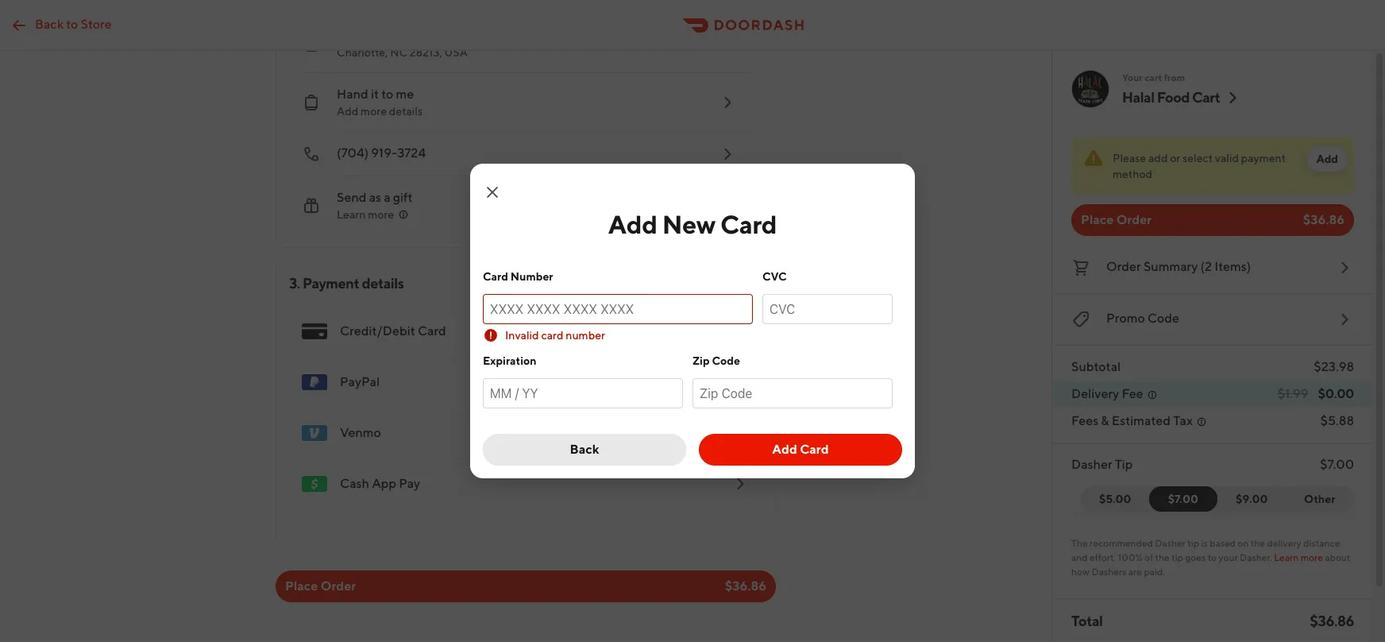 Task type: locate. For each thing, give the bounding box(es) containing it.
1 vertical spatial back
[[570, 442, 600, 457]]

add new payment method image up zip code
[[731, 322, 750, 341]]

2 vertical spatial add new payment method image
[[731, 474, 750, 493]]

learn more down delivery
[[1275, 551, 1324, 563]]

card
[[542, 329, 564, 342]]

tip left goes
[[1172, 551, 1184, 563]]

learn down delivery
[[1275, 551, 1299, 563]]

back for back to store
[[35, 16, 64, 31]]

1 horizontal spatial tip
[[1188, 537, 1200, 549]]

more down the distance on the right of the page
[[1301, 551, 1324, 563]]

halal
[[1123, 89, 1155, 106]]

invalid card number
[[505, 329, 605, 342]]

0 horizontal spatial dasher
[[1072, 457, 1113, 472]]

1 horizontal spatial dasher
[[1156, 537, 1186, 549]]

0 vertical spatial code
[[1148, 311, 1180, 326]]

details
[[389, 105, 423, 118], [362, 275, 404, 292]]

0 vertical spatial add new payment method image
[[731, 322, 750, 341]]

please
[[1113, 152, 1147, 164]]

add for add
[[1317, 153, 1339, 165]]

back button
[[483, 434, 687, 466]]

error image
[[485, 329, 497, 342]]

the
[[1072, 537, 1088, 549]]

more inside hand it to me add more details
[[361, 105, 387, 118]]

more down it on the left top of page
[[361, 105, 387, 118]]

1 vertical spatial more
[[368, 208, 394, 221]]

1 vertical spatial place order
[[285, 579, 356, 594]]

number
[[511, 270, 554, 283]]

add for add new card
[[609, 209, 658, 239]]

1 vertical spatial dasher
[[1156, 537, 1186, 549]]

promo
[[1107, 311, 1146, 326]]

subtotal
[[1072, 359, 1121, 374]]

0 vertical spatial learn
[[337, 208, 366, 221]]

919-
[[371, 145, 397, 161]]

2 vertical spatial to
[[1208, 551, 1217, 563]]

$7.00 inside button
[[1169, 493, 1199, 505]]

the up dasher.
[[1251, 537, 1266, 549]]

about
[[1326, 551, 1351, 563]]

gift
[[393, 190, 413, 205]]

1 add new payment method image from the top
[[731, 322, 750, 341]]

1 vertical spatial $7.00
[[1169, 493, 1199, 505]]

$5.00
[[1100, 493, 1132, 505]]

1 horizontal spatial to
[[382, 87, 394, 102]]

add down 'hand'
[[337, 105, 359, 118]]

are
[[1129, 566, 1143, 578]]

add new payment method image
[[731, 322, 750, 341], [731, 373, 750, 392], [731, 474, 750, 493]]

3 add new payment method image from the top
[[731, 474, 750, 493]]

0 horizontal spatial learn
[[337, 208, 366, 221]]

0 vertical spatial the
[[1251, 537, 1266, 549]]

1 horizontal spatial place
[[1082, 212, 1114, 227]]

back
[[35, 16, 64, 31], [570, 442, 600, 457]]

details down "me"
[[389, 105, 423, 118]]

back to store
[[35, 16, 112, 31]]

code right the promo
[[1148, 311, 1180, 326]]

the right "of"
[[1156, 551, 1170, 563]]

status
[[1072, 137, 1355, 195]]

cart
[[1193, 89, 1221, 106]]

add left new
[[609, 209, 658, 239]]

method
[[1113, 168, 1153, 180]]

$23.98
[[1315, 359, 1355, 374]]

0 horizontal spatial tip
[[1172, 551, 1184, 563]]

0 vertical spatial learn more
[[337, 208, 394, 221]]

learn inside button
[[337, 208, 366, 221]]

1 horizontal spatial $7.00
[[1321, 457, 1355, 472]]

1 vertical spatial add new payment method image
[[731, 373, 750, 392]]

order summary (2 items)
[[1107, 259, 1252, 274]]

0 vertical spatial to
[[66, 16, 78, 31]]

code for promo code
[[1148, 311, 1180, 326]]

2 add new payment method image from the top
[[731, 373, 750, 392]]

code
[[1148, 311, 1180, 326], [712, 354, 741, 367]]

add inside button
[[773, 442, 798, 457]]

Other button
[[1286, 486, 1355, 512]]

order
[[1117, 212, 1152, 227], [1107, 259, 1142, 274], [321, 579, 356, 594]]

card right add new payment method image
[[800, 442, 829, 457]]

0 vertical spatial back
[[35, 16, 64, 31]]

to left store
[[66, 16, 78, 31]]

3724
[[397, 145, 426, 161]]

cash
[[340, 476, 369, 491]]

tip left is
[[1188, 537, 1200, 549]]

paypal
[[340, 374, 380, 389]]

details up credit/debit
[[362, 275, 404, 292]]

is
[[1202, 537, 1208, 549]]

100%
[[1119, 551, 1143, 563]]

1 vertical spatial order
[[1107, 259, 1142, 274]]

0 horizontal spatial to
[[66, 16, 78, 31]]

1 vertical spatial place
[[285, 579, 318, 594]]

add card
[[773, 442, 829, 457]]

place
[[1082, 212, 1114, 227], [285, 579, 318, 594]]

1 vertical spatial to
[[382, 87, 394, 102]]

0 vertical spatial place order
[[1082, 212, 1152, 227]]

how
[[1072, 566, 1090, 578]]

(2
[[1201, 259, 1213, 274]]

$7.00 up other button
[[1321, 457, 1355, 472]]

card inside button
[[800, 442, 829, 457]]

0 vertical spatial more
[[361, 105, 387, 118]]

add new payment method image down zip code
[[731, 373, 750, 392]]

0 horizontal spatial back
[[35, 16, 64, 31]]

1 vertical spatial code
[[712, 354, 741, 367]]

0 vertical spatial dasher
[[1072, 457, 1113, 472]]

1 horizontal spatial back
[[570, 442, 600, 457]]

add right add new payment method image
[[773, 442, 798, 457]]

invalid
[[505, 329, 539, 342]]

1 vertical spatial learn more
[[1275, 551, 1324, 563]]

fee
[[1122, 386, 1144, 401]]

0 horizontal spatial learn more
[[337, 208, 394, 221]]

1 vertical spatial the
[[1156, 551, 1170, 563]]

2 vertical spatial $36.86
[[1311, 613, 1355, 629]]

payment
[[1242, 152, 1287, 164]]

1 horizontal spatial code
[[1148, 311, 1180, 326]]

code right zip at bottom
[[712, 354, 741, 367]]

to
[[66, 16, 78, 31], [382, 87, 394, 102], [1208, 551, 1217, 563]]

0 vertical spatial details
[[389, 105, 423, 118]]

2 horizontal spatial to
[[1208, 551, 1217, 563]]

0 vertical spatial place
[[1082, 212, 1114, 227]]

code inside button
[[1148, 311, 1180, 326]]

of
[[1145, 551, 1154, 563]]

$5.88
[[1321, 413, 1355, 428]]

add new payment method image down add new payment method image
[[731, 474, 750, 493]]

learn more
[[337, 208, 394, 221], [1275, 551, 1324, 563]]

learn more down send as a gift
[[337, 208, 394, 221]]

card
[[721, 209, 777, 239], [483, 270, 509, 283], [418, 323, 446, 339], [800, 442, 829, 457]]

credit/debit card
[[340, 323, 446, 339]]

add button
[[1308, 146, 1349, 172]]

app
[[372, 476, 397, 491]]

1 horizontal spatial learn
[[1275, 551, 1299, 563]]

add inside "button"
[[1317, 153, 1339, 165]]

to left your
[[1208, 551, 1217, 563]]

recommended
[[1090, 537, 1154, 549]]

to inside the recommended dasher tip is based on the delivery distance and effort. 100% of the tip goes to your dasher.
[[1208, 551, 1217, 563]]

card number
[[483, 270, 554, 283]]

learn down send
[[337, 208, 366, 221]]

add new payment method image for app
[[731, 474, 750, 493]]

$7.00 up the recommended dasher tip is based on the delivery distance and effort. 100% of the tip goes to your dasher.
[[1169, 493, 1199, 505]]

more down the as
[[368, 208, 394, 221]]

learn more button
[[337, 207, 410, 223]]

menu
[[289, 306, 763, 509]]

zip code
[[693, 354, 741, 367]]

28213,
[[410, 46, 442, 59]]

store
[[81, 16, 112, 31]]

delivery
[[1268, 537, 1302, 549]]

goes
[[1186, 551, 1207, 563]]

to right it on the left top of page
[[382, 87, 394, 102]]

0 vertical spatial $36.86
[[1304, 212, 1345, 227]]

back to store button
[[0, 9, 121, 41]]

$36.86
[[1304, 212, 1345, 227], [725, 579, 767, 594], [1311, 613, 1355, 629]]

order inside button
[[1107, 259, 1142, 274]]

0 horizontal spatial the
[[1156, 551, 1170, 563]]

1 horizontal spatial learn more
[[1275, 551, 1324, 563]]

dasher up goes
[[1156, 537, 1186, 549]]

$7.00
[[1321, 457, 1355, 472], [1169, 493, 1199, 505]]

add right the payment
[[1317, 153, 1339, 165]]

more inside button
[[368, 208, 394, 221]]

hand it to me add more details
[[337, 87, 423, 118]]

or
[[1171, 152, 1181, 164]]

0 horizontal spatial $7.00
[[1169, 493, 1199, 505]]

dasher
[[1072, 457, 1113, 472], [1156, 537, 1186, 549]]

place order
[[1082, 212, 1152, 227], [285, 579, 356, 594]]

dasher left "tip"
[[1072, 457, 1113, 472]]

fees & estimated
[[1072, 413, 1171, 428]]

0 vertical spatial tip
[[1188, 537, 1200, 549]]

card right credit/debit
[[418, 323, 446, 339]]

show menu image
[[302, 319, 327, 344]]

1 horizontal spatial the
[[1251, 537, 1266, 549]]

hand
[[337, 87, 368, 102]]

1 vertical spatial tip
[[1172, 551, 1184, 563]]

add new payment method image
[[731, 424, 750, 443]]

0 horizontal spatial place
[[285, 579, 318, 594]]

1 horizontal spatial place order
[[1082, 212, 1152, 227]]

charlotte,  nc 28213,  usa
[[337, 46, 468, 59]]

total
[[1072, 613, 1103, 629]]

0 horizontal spatial code
[[712, 354, 741, 367]]



Task type: describe. For each thing, give the bounding box(es) containing it.
charlotte,  nc 28213,  usa button
[[289, 14, 750, 73]]

estimated
[[1112, 413, 1171, 428]]

number
[[566, 329, 605, 342]]

1 vertical spatial details
[[362, 275, 404, 292]]

zip
[[693, 354, 710, 367]]

cvc
[[763, 270, 787, 283]]

tax
[[1174, 413, 1194, 428]]

fees
[[1072, 413, 1099, 428]]

valid
[[1216, 152, 1240, 164]]

close add new card image
[[483, 183, 502, 202]]

tip amount option group
[[1082, 486, 1355, 512]]

3. payment details
[[289, 275, 404, 292]]

your cart from
[[1123, 72, 1186, 83]]

dasher.
[[1241, 551, 1273, 563]]

card left number
[[483, 270, 509, 283]]

other
[[1305, 493, 1336, 505]]

about how dashers are paid.
[[1072, 551, 1351, 578]]

items)
[[1215, 259, 1252, 274]]

0 vertical spatial order
[[1117, 212, 1152, 227]]

add card button
[[699, 434, 903, 466]]

(704)
[[337, 145, 369, 161]]

add
[[1149, 152, 1169, 164]]

a
[[384, 190, 391, 205]]

charlotte,
[[337, 46, 388, 59]]

1 vertical spatial $36.86
[[725, 579, 767, 594]]

food
[[1158, 89, 1190, 106]]

and
[[1072, 551, 1088, 563]]

tip
[[1116, 457, 1134, 472]]

code for zip code
[[712, 354, 741, 367]]

$7.00 button
[[1149, 486, 1218, 512]]

cart
[[1145, 72, 1163, 83]]

card up cvc
[[721, 209, 777, 239]]

please add or select valid payment method
[[1113, 152, 1287, 180]]

$9.00
[[1237, 493, 1269, 505]]

0 horizontal spatial place order
[[285, 579, 356, 594]]

it
[[371, 87, 379, 102]]

add new payment method image for card
[[731, 322, 750, 341]]

venmo
[[340, 425, 381, 440]]

select
[[1183, 152, 1214, 164]]

summary
[[1144, 259, 1199, 274]]

2 vertical spatial more
[[1301, 551, 1324, 563]]

on
[[1238, 537, 1249, 549]]

new
[[662, 209, 716, 239]]

usa
[[445, 46, 468, 59]]

add for add card
[[773, 442, 798, 457]]

your
[[1219, 551, 1239, 563]]

(704) 919-3724 button
[[289, 132, 750, 176]]

back for back
[[570, 442, 600, 457]]

dasher tip
[[1072, 457, 1134, 472]]

menu containing credit/debit card
[[289, 306, 763, 509]]

credit/debit
[[340, 323, 415, 339]]

status containing please add or select valid payment method
[[1072, 137, 1355, 195]]

details inside hand it to me add more details
[[389, 105, 423, 118]]

nc
[[390, 46, 408, 59]]

expiration
[[483, 354, 537, 367]]

me
[[396, 87, 414, 102]]

add new card
[[609, 209, 777, 239]]

0 vertical spatial $7.00
[[1321, 457, 1355, 472]]

promo code button
[[1072, 307, 1355, 332]]

effort.
[[1090, 551, 1117, 563]]

learn more inside button
[[337, 208, 394, 221]]

cash app pay
[[340, 476, 421, 491]]

halal food cart
[[1123, 89, 1221, 106]]

paid.
[[1145, 566, 1166, 578]]

the recommended dasher tip is based on the delivery distance and effort. 100% of the tip goes to your dasher.
[[1072, 537, 1341, 563]]

from
[[1165, 72, 1186, 83]]

card inside menu
[[418, 323, 446, 339]]

$5.00 button
[[1082, 486, 1160, 512]]

2 vertical spatial order
[[321, 579, 356, 594]]

add inside hand it to me add more details
[[337, 105, 359, 118]]

send
[[337, 190, 367, 205]]

(704) 919-3724
[[337, 145, 426, 161]]

delivery
[[1072, 386, 1120, 401]]

dasher inside the recommended dasher tip is based on the delivery distance and effort. 100% of the tip goes to your dasher.
[[1156, 537, 1186, 549]]

to inside hand it to me add more details
[[382, 87, 394, 102]]

to inside button
[[66, 16, 78, 31]]

send as a gift
[[337, 190, 413, 205]]

based
[[1210, 537, 1236, 549]]

$0.00
[[1319, 386, 1355, 401]]

3. payment
[[289, 275, 359, 292]]

$9.00 button
[[1209, 486, 1287, 512]]

distance
[[1304, 537, 1341, 549]]

&
[[1102, 413, 1110, 428]]

1 vertical spatial learn
[[1275, 551, 1299, 563]]

your
[[1123, 72, 1143, 83]]

promo code
[[1107, 311, 1180, 326]]

learn more link
[[1275, 551, 1324, 563]]

$1.99
[[1278, 386, 1309, 401]]

order summary (2 items) button
[[1072, 255, 1355, 281]]



Task type: vqa. For each thing, say whether or not it's contained in the screenshot.
$7.00 BUTTON
yes



